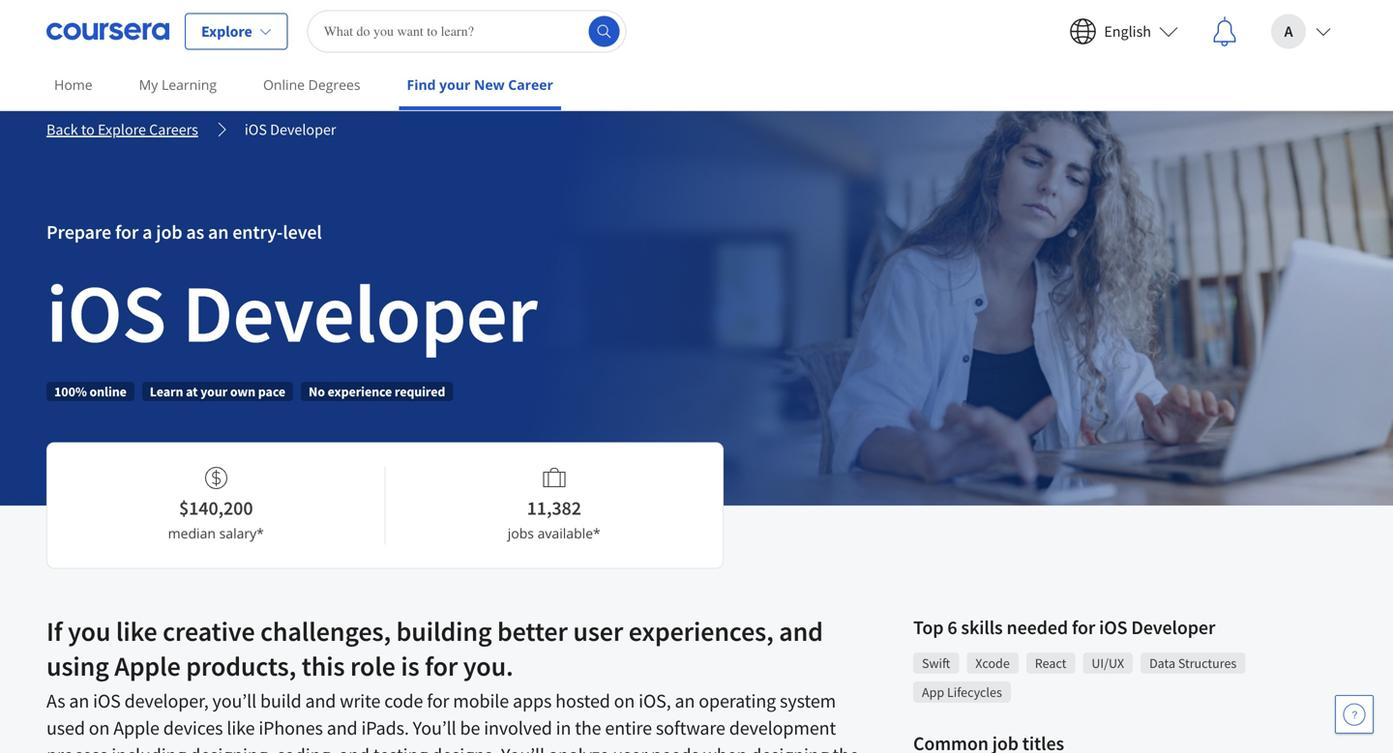 Task type: vqa. For each thing, say whether or not it's contained in the screenshot.
leftmost 'neural'
no



Task type: describe. For each thing, give the bounding box(es) containing it.
ios inside if you like creative challenges, building better user experiences, and using apple products, this role is for you. as an ios developer, you'll build and write code for mobile apps hosted on ios, an operating system used on apple devices like iphones and ipads. you'll be involved in the entire software development process including designing, coding, and testing designs. you'll analyze user needs when designing t
[[93, 689, 121, 714]]

* for 11,382
[[593, 524, 601, 543]]

experience
[[328, 383, 392, 401]]

home link
[[46, 63, 100, 106]]

hosted
[[556, 689, 610, 714]]

iphones
[[259, 716, 323, 741]]

apps
[[513, 689, 552, 714]]

and up system
[[779, 615, 823, 649]]

english
[[1104, 22, 1151, 41]]

online degrees link
[[255, 63, 368, 106]]

xcode
[[976, 655, 1010, 672]]

experiences,
[[629, 615, 774, 649]]

$140,200
[[179, 496, 253, 521]]

development
[[729, 716, 836, 741]]

needed
[[1007, 616, 1068, 640]]

is
[[401, 650, 420, 684]]

entry-
[[232, 220, 283, 244]]

my
[[139, 75, 158, 94]]

careers
[[149, 120, 198, 139]]

data
[[1149, 655, 1176, 672]]

a
[[1284, 22, 1293, 41]]

100%
[[54, 383, 87, 401]]

1 horizontal spatial an
[[208, 220, 229, 244]]

you
[[68, 615, 111, 649]]

designing,
[[190, 744, 272, 754]]

back to explore careers link
[[46, 118, 198, 141]]

and down write
[[327, 716, 358, 741]]

and down ipads.
[[339, 744, 370, 754]]

explore button
[[185, 13, 288, 50]]

job
[[156, 220, 182, 244]]

process
[[46, 744, 108, 754]]

1 vertical spatial you'll
[[501, 744, 545, 754]]

building
[[396, 615, 492, 649]]

structures
[[1178, 655, 1237, 672]]

data structures
[[1149, 655, 1237, 672]]

as
[[186, 220, 204, 244]]

11,382
[[527, 496, 581, 521]]

salary
[[219, 524, 257, 543]]

* for $140,200
[[257, 524, 264, 543]]

1 vertical spatial user
[[613, 744, 647, 754]]

testing
[[373, 744, 428, 754]]

new
[[474, 75, 505, 94]]

when
[[703, 744, 747, 754]]

help center image
[[1343, 703, 1366, 727]]

ui/ux
[[1092, 655, 1124, 672]]

the
[[575, 716, 601, 741]]

you'll
[[212, 689, 257, 714]]

devices
[[163, 716, 223, 741]]

write
[[340, 689, 381, 714]]

level
[[283, 220, 322, 244]]

median
[[168, 524, 216, 543]]

as
[[46, 689, 65, 714]]

creative
[[163, 615, 255, 649]]

2 vertical spatial developer
[[1131, 616, 1215, 640]]

ios up online
[[46, 262, 166, 364]]

this
[[302, 650, 345, 684]]

explore inside back to explore careers link
[[98, 120, 146, 139]]

for left a
[[115, 220, 139, 244]]

skills
[[961, 616, 1003, 640]]

1 vertical spatial like
[[227, 716, 255, 741]]

own
[[230, 383, 256, 401]]

for right is
[[425, 650, 458, 684]]

0 horizontal spatial like
[[116, 615, 157, 649]]

1 vertical spatial apple
[[113, 716, 160, 741]]

swift
[[922, 655, 950, 672]]

ios down "online"
[[245, 120, 267, 139]]

online
[[89, 383, 127, 401]]

operating
[[699, 689, 776, 714]]

back to explore careers
[[46, 120, 198, 139]]

designing
[[751, 744, 829, 754]]

find
[[407, 75, 436, 94]]

0 vertical spatial your
[[439, 75, 471, 94]]

role
[[350, 650, 396, 684]]

learn
[[150, 383, 183, 401]]

designs.
[[432, 744, 497, 754]]

learning
[[162, 75, 217, 94]]

1 vertical spatial ios developer
[[46, 262, 537, 364]]

home
[[54, 75, 93, 94]]

0 vertical spatial on
[[614, 689, 635, 714]]

required
[[395, 383, 445, 401]]

used
[[46, 716, 85, 741]]

ipads.
[[361, 716, 409, 741]]

and down this
[[305, 689, 336, 714]]

products,
[[186, 650, 296, 684]]

to
[[81, 120, 95, 139]]

prepare
[[46, 220, 111, 244]]

back
[[46, 120, 78, 139]]

my learning link
[[131, 63, 224, 106]]



Task type: locate. For each thing, give the bounding box(es) containing it.
explore inside explore dropdown button
[[201, 22, 252, 41]]

app
[[922, 684, 944, 701]]

better
[[497, 615, 568, 649]]

you'll down involved
[[501, 744, 545, 754]]

career
[[508, 75, 553, 94]]

prepare for a job as an entry-level
[[46, 220, 322, 244]]

developer,
[[124, 689, 209, 714]]

pace
[[258, 383, 285, 401]]

lifecycles
[[947, 684, 1002, 701]]

ios down using on the bottom of page
[[93, 689, 121, 714]]

1 horizontal spatial you'll
[[501, 744, 545, 754]]

1 horizontal spatial explore
[[201, 22, 252, 41]]

* inside $140,200 median salary *
[[257, 524, 264, 543]]

developer
[[270, 120, 336, 139], [182, 262, 537, 364], [1131, 616, 1215, 640]]

0 horizontal spatial you'll
[[413, 716, 456, 741]]

analyze
[[548, 744, 609, 754]]

for
[[115, 220, 139, 244], [1072, 616, 1095, 640], [425, 650, 458, 684], [427, 689, 449, 714]]

explore up learning
[[201, 22, 252, 41]]

developer up experience
[[182, 262, 537, 364]]

my learning
[[139, 75, 217, 94]]

challenges,
[[260, 615, 391, 649]]

0 vertical spatial ios developer
[[245, 120, 336, 139]]

1 * from the left
[[257, 524, 264, 543]]

1 horizontal spatial *
[[593, 524, 601, 543]]

1 horizontal spatial your
[[439, 75, 471, 94]]

on up entire at left
[[614, 689, 635, 714]]

coursera image
[[46, 16, 169, 47]]

using
[[46, 650, 109, 684]]

0 vertical spatial explore
[[201, 22, 252, 41]]

top 6 skills needed for ios developer
[[913, 616, 1215, 640]]

0 horizontal spatial an
[[69, 689, 89, 714]]

ios developer down "online"
[[245, 120, 336, 139]]

degrees
[[308, 75, 360, 94]]

no experience required
[[309, 383, 445, 401]]

1 vertical spatial explore
[[98, 120, 146, 139]]

2 horizontal spatial an
[[675, 689, 695, 714]]

ios,
[[639, 689, 671, 714]]

user right the better
[[573, 615, 623, 649]]

your right find
[[439, 75, 471, 94]]

* right jobs
[[593, 524, 601, 543]]

2 * from the left
[[593, 524, 601, 543]]

*
[[257, 524, 264, 543], [593, 524, 601, 543]]

0 horizontal spatial your
[[200, 383, 228, 401]]

build
[[260, 689, 301, 714]]

user down entire at left
[[613, 744, 647, 754]]

apple
[[114, 650, 181, 684], [113, 716, 160, 741]]

explore right to
[[98, 120, 146, 139]]

find your new career
[[407, 75, 553, 94]]

find your new career link
[[399, 63, 561, 110]]

involved
[[484, 716, 552, 741]]

including
[[112, 744, 186, 754]]

react
[[1035, 655, 1067, 672]]

0 horizontal spatial *
[[257, 524, 264, 543]]

0 vertical spatial you'll
[[413, 716, 456, 741]]

developer down online degrees
[[270, 120, 336, 139]]

1 vertical spatial your
[[200, 383, 228, 401]]

an
[[208, 220, 229, 244], [69, 689, 89, 714], [675, 689, 695, 714]]

like right you
[[116, 615, 157, 649]]

software
[[656, 716, 725, 741]]

in
[[556, 716, 571, 741]]

learn at your own pace
[[150, 383, 285, 401]]

0 horizontal spatial on
[[89, 716, 110, 741]]

available
[[538, 524, 593, 543]]

100% online
[[54, 383, 127, 401]]

you'll
[[413, 716, 456, 741], [501, 744, 545, 754]]

your right at
[[200, 383, 228, 401]]

online
[[263, 75, 305, 94]]

your
[[439, 75, 471, 94], [200, 383, 228, 401]]

6
[[948, 616, 957, 640]]

for right code
[[427, 689, 449, 714]]

english button
[[1054, 0, 1194, 62]]

0 vertical spatial developer
[[270, 120, 336, 139]]

1 horizontal spatial on
[[614, 689, 635, 714]]

0 vertical spatial apple
[[114, 650, 181, 684]]

be
[[460, 716, 480, 741]]

developer up data
[[1131, 616, 1215, 640]]

ios up ui/ux
[[1099, 616, 1128, 640]]

like up designing,
[[227, 716, 255, 741]]

if you like creative challenges, building better user experiences, and using apple products, this role is for you. as an ios developer, you'll build and write code for mobile apps hosted on ios, an operating system used on apple devices like iphones and ipads. you'll be involved in the entire software development process including designing, coding, and testing designs. you'll analyze user needs when designing t
[[46, 615, 859, 754]]

1 vertical spatial on
[[89, 716, 110, 741]]

11,382 jobs available *
[[508, 496, 601, 543]]

1 horizontal spatial like
[[227, 716, 255, 741]]

apple up "including"
[[113, 716, 160, 741]]

at
[[186, 383, 198, 401]]

if
[[46, 615, 62, 649]]

top
[[913, 616, 944, 640]]

a button
[[1256, 0, 1347, 62]]

What do you want to learn? text field
[[307, 10, 627, 53]]

on up process at the bottom left of the page
[[89, 716, 110, 741]]

explore
[[201, 22, 252, 41], [98, 120, 146, 139]]

0 vertical spatial user
[[573, 615, 623, 649]]

mobile
[[453, 689, 509, 714]]

a
[[142, 220, 152, 244]]

system
[[780, 689, 836, 714]]

needs
[[651, 744, 699, 754]]

ios
[[245, 120, 267, 139], [46, 262, 166, 364], [1099, 616, 1128, 640], [93, 689, 121, 714]]

like
[[116, 615, 157, 649], [227, 716, 255, 741]]

1 vertical spatial developer
[[182, 262, 537, 364]]

code
[[384, 689, 423, 714]]

no
[[309, 383, 325, 401]]

0 horizontal spatial explore
[[98, 120, 146, 139]]

for up ui/ux
[[1072, 616, 1095, 640]]

0 vertical spatial like
[[116, 615, 157, 649]]

* inside the 11,382 jobs available *
[[593, 524, 601, 543]]

entire
[[605, 716, 652, 741]]

None search field
[[307, 10, 627, 53]]

you.
[[463, 650, 513, 684]]

* right median
[[257, 524, 264, 543]]

apple up developer,
[[114, 650, 181, 684]]

ios developer
[[245, 120, 336, 139], [46, 262, 537, 364]]

you'll left be
[[413, 716, 456, 741]]

ios developer up pace
[[46, 262, 537, 364]]



